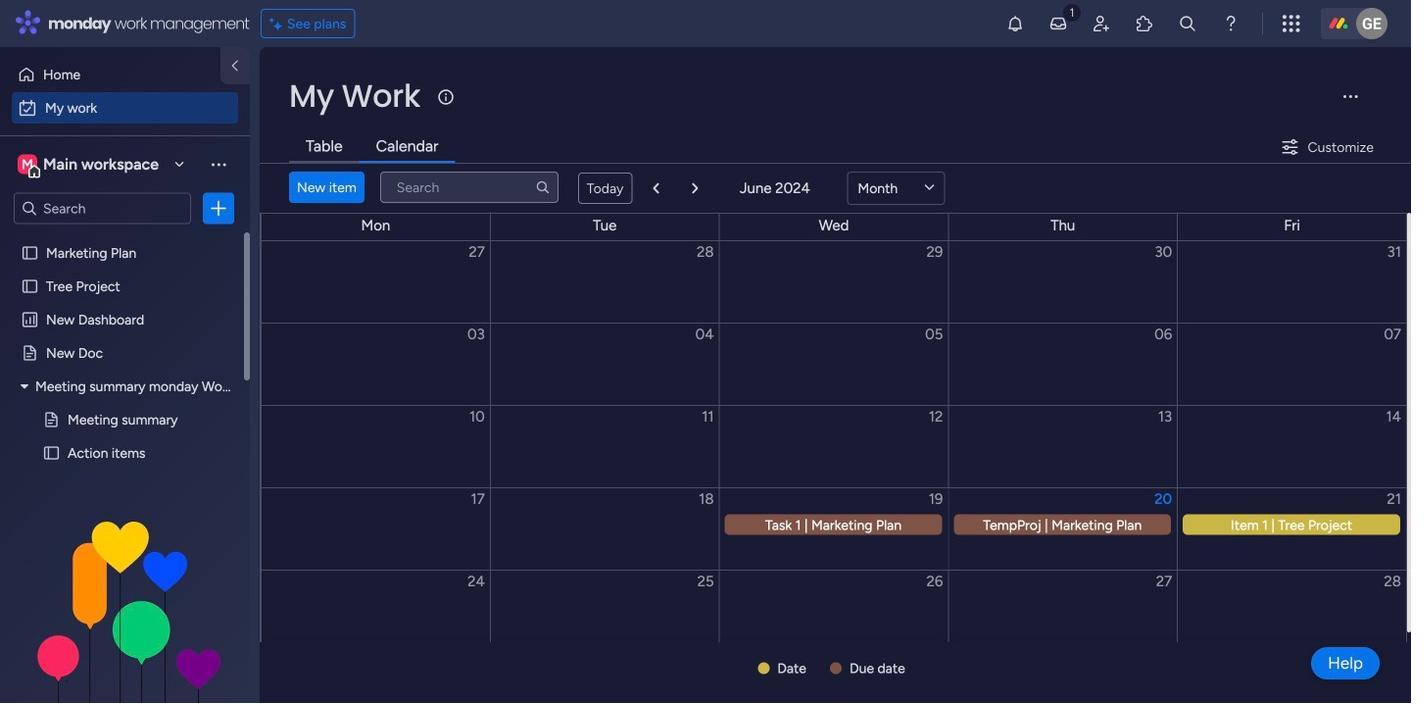 Task type: vqa. For each thing, say whether or not it's contained in the screenshot.
eighth 'menu item' from the top of the Menu menu
no



Task type: describe. For each thing, give the bounding box(es) containing it.
public dashboard image
[[21, 310, 39, 329]]

invite members image
[[1092, 14, 1112, 33]]

2 tab from the left
[[360, 131, 455, 163]]

list arrow image
[[693, 182, 698, 194]]

views and tools element
[[784, 1, 1388, 43]]

1 tab from the left
[[289, 131, 360, 163]]

options image
[[209, 198, 228, 218]]

workspace selection element
[[14, 149, 169, 180]]

update feed image
[[1049, 14, 1069, 33]]

public board image
[[42, 410, 61, 429]]

caret down image
[[21, 379, 28, 393]]

1 image
[[1064, 1, 1082, 23]]

products switcher image
[[1283, 14, 1302, 33]]

genname eric image
[[1357, 8, 1388, 39]]

Search in workspace field
[[41, 197, 164, 220]]

help image
[[1222, 14, 1241, 33]]



Task type: locate. For each thing, give the bounding box(es) containing it.
lottie animation image
[[0, 505, 250, 703]]

0 vertical spatial option
[[12, 59, 209, 90]]

tab
[[289, 131, 360, 163], [360, 131, 455, 163]]

monday marketplace image
[[1135, 14, 1155, 33]]

list box
[[0, 232, 257, 703]]

see plans image
[[270, 13, 287, 35]]

notifications image
[[1006, 14, 1026, 33]]

2 vertical spatial option
[[0, 235, 250, 239]]

search image
[[535, 179, 551, 195]]

menu image
[[209, 155, 228, 174]]

search everything image
[[1179, 14, 1198, 33]]

menu image
[[1341, 86, 1361, 106]]

Filter dashboard by text search field
[[380, 172, 559, 203]]

None search field
[[380, 172, 559, 203]]

lottie animation element
[[0, 505, 250, 703]]

tab list
[[289, 131, 455, 163]]

option
[[12, 59, 209, 90], [12, 92, 238, 124], [0, 235, 250, 239]]

list arrow image
[[653, 182, 659, 194]]

1 vertical spatial option
[[12, 92, 238, 124]]

public board image
[[21, 244, 39, 262], [21, 277, 39, 295], [21, 344, 39, 362], [42, 444, 61, 462]]



